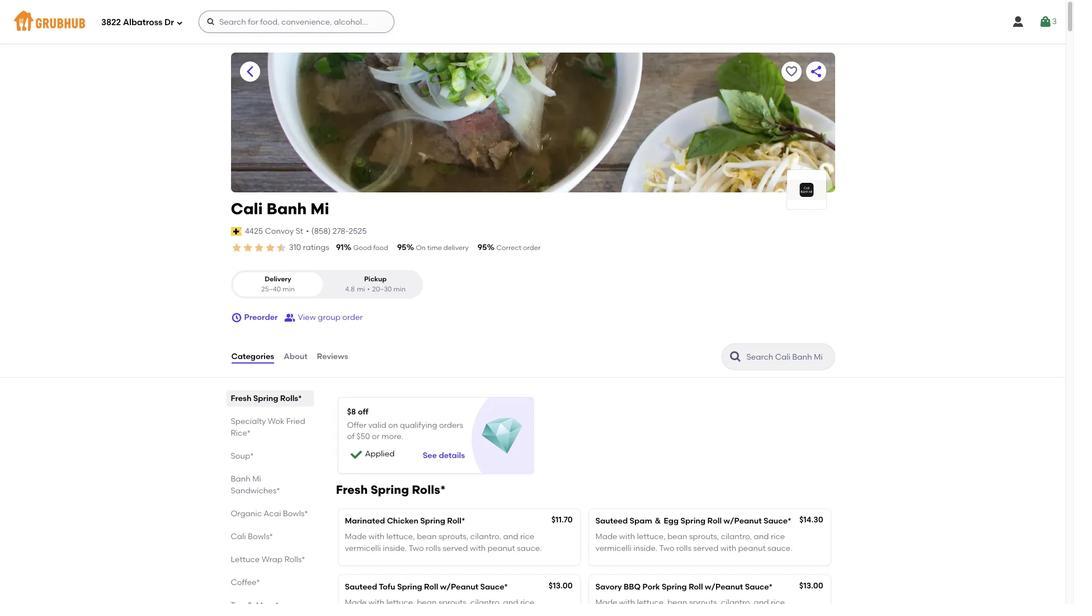 Task type: locate. For each thing, give the bounding box(es) containing it.
0 horizontal spatial fresh
[[231, 394, 251, 403]]

lettuce, down ＆
[[637, 532, 666, 542]]

vermicelli for marinated
[[345, 544, 381, 553]]

1 made from the left
[[345, 532, 367, 542]]

good
[[353, 244, 372, 252]]

0 horizontal spatial order
[[342, 313, 363, 322]]

0 horizontal spatial min
[[283, 285, 295, 293]]

sauteed tofu spring roll w/peanut sauce*
[[345, 582, 508, 592]]

roll right tofu
[[424, 582, 438, 592]]

bean down the egg
[[668, 532, 687, 542]]

rice for $11.70
[[520, 532, 534, 542]]

1 horizontal spatial roll
[[689, 582, 703, 592]]

0 horizontal spatial •
[[306, 226, 309, 236]]

cali up 4425
[[231, 199, 263, 218]]

25–40
[[261, 285, 281, 293]]

fresh up specialty
[[231, 394, 251, 403]]

2 lettuce, from the left
[[637, 532, 666, 542]]

1 horizontal spatial 95
[[478, 243, 487, 252]]

sprouts,
[[439, 532, 469, 542], [689, 532, 719, 542]]

2 horizontal spatial roll
[[708, 516, 722, 526]]

rolls
[[426, 544, 441, 553], [676, 544, 692, 553]]

fresh spring rolls* up chicken
[[336, 483, 446, 497]]

1 vertical spatial mi
[[252, 475, 261, 484]]

0 horizontal spatial made
[[345, 532, 367, 542]]

0 horizontal spatial vermicelli
[[345, 544, 381, 553]]

preorder button
[[231, 308, 278, 328]]

rolls* inside lettuce wrap rolls* tab
[[284, 555, 305, 565]]

sauce. for $11.70
[[517, 544, 542, 553]]

1 sauce. from the left
[[517, 544, 542, 553]]

specialty wok fried rice* tab
[[231, 416, 309, 439]]

1 horizontal spatial sprouts,
[[689, 532, 719, 542]]

1 horizontal spatial vermicelli
[[596, 544, 632, 553]]

lettuce,
[[386, 532, 415, 542], [637, 532, 666, 542]]

1 lettuce, from the left
[[386, 532, 415, 542]]

•
[[306, 226, 309, 236], [367, 285, 370, 293]]

inside. for spam
[[634, 544, 658, 553]]

95
[[397, 243, 406, 252], [478, 243, 487, 252]]

lettuce, down chicken
[[386, 532, 415, 542]]

310 ratings
[[289, 243, 329, 252]]

1 horizontal spatial and
[[754, 532, 769, 542]]

＆
[[654, 516, 662, 526]]

• (858) 278-2525
[[306, 226, 367, 236]]

sauteed
[[596, 516, 628, 526], [345, 582, 377, 592]]

2 and from the left
[[754, 532, 769, 542]]

cali up lettuce
[[231, 532, 246, 542]]

2 min from the left
[[394, 285, 406, 293]]

2 cali from the top
[[231, 532, 246, 542]]

1 and from the left
[[503, 532, 518, 542]]

0 horizontal spatial rice
[[520, 532, 534, 542]]

vermicelli
[[345, 544, 381, 553], [596, 544, 632, 553]]

two for ＆
[[659, 544, 675, 553]]

• right mi
[[367, 285, 370, 293]]

1 vertical spatial cali
[[231, 532, 246, 542]]

inside. down chicken
[[383, 544, 407, 553]]

1 bean from the left
[[417, 532, 437, 542]]

2 sauce. from the left
[[768, 544, 793, 553]]

mi up sandwiches*
[[252, 475, 261, 484]]

Search for food, convenience, alcohol... search field
[[199, 11, 394, 33]]

0 horizontal spatial and
[[503, 532, 518, 542]]

coffee* tab
[[231, 577, 309, 589]]

wok
[[268, 417, 284, 426]]

0 horizontal spatial sauteed
[[345, 582, 377, 592]]

banh up sandwiches*
[[231, 475, 251, 484]]

0 horizontal spatial banh
[[231, 475, 251, 484]]

1 $13.00 from the left
[[549, 581, 573, 591]]

1 sprouts, from the left
[[439, 532, 469, 542]]

and for marinated chicken spring roll*
[[503, 532, 518, 542]]

cali for cali banh mi
[[231, 199, 263, 218]]

0 horizontal spatial bean
[[417, 532, 437, 542]]

1 horizontal spatial lettuce,
[[637, 532, 666, 542]]

1 horizontal spatial made
[[596, 532, 617, 542]]

1 horizontal spatial inside.
[[634, 544, 658, 553]]

2 served from the left
[[693, 544, 719, 553]]

sprouts, down roll*
[[439, 532, 469, 542]]

1 vertical spatial fresh
[[336, 483, 368, 497]]

served down roll*
[[443, 544, 468, 553]]

0 vertical spatial •
[[306, 226, 309, 236]]

made with lettuce, bean sprouts, cilantro, and rice vermicelli inside. two rolls served with peanut sauce.
[[345, 532, 542, 553], [596, 532, 793, 553]]

1 horizontal spatial sauteed
[[596, 516, 628, 526]]

0 horizontal spatial peanut
[[488, 544, 515, 553]]

bowls* up lettuce wrap rolls*
[[248, 532, 273, 542]]

option group
[[231, 270, 423, 299]]

rolls* up fried
[[280, 394, 302, 403]]

promo image
[[482, 416, 522, 457]]

inside. down spam
[[634, 544, 658, 553]]

bean
[[417, 532, 437, 542], [668, 532, 687, 542]]

0 horizontal spatial served
[[443, 544, 468, 553]]

rolls for egg
[[676, 544, 692, 553]]

svg image inside 3 button
[[1039, 15, 1052, 29]]

made with lettuce, bean sprouts, cilantro, and rice vermicelli inside. two rolls served with peanut sauce. for egg
[[596, 532, 793, 553]]

option group containing delivery 25–40 min
[[231, 270, 423, 299]]

1 made with lettuce, bean sprouts, cilantro, and rice vermicelli inside. two rolls served with peanut sauce. from the left
[[345, 532, 542, 553]]

1 horizontal spatial two
[[659, 544, 675, 553]]

see details
[[423, 451, 465, 460]]

two down the marinated chicken spring roll* at the left of page
[[409, 544, 424, 553]]

spring up wok
[[253, 394, 278, 403]]

star icon image
[[231, 242, 242, 253], [242, 242, 253, 253], [253, 242, 264, 253], [264, 242, 276, 253], [276, 242, 287, 253], [276, 242, 287, 253]]

0 vertical spatial fresh spring rolls*
[[231, 394, 302, 403]]

2 cilantro, from the left
[[721, 532, 752, 542]]

1 vertical spatial bowls*
[[248, 532, 273, 542]]

1 two from the left
[[409, 544, 424, 553]]

roll right pork
[[689, 582, 703, 592]]

applied
[[365, 449, 395, 459]]

made up savory
[[596, 532, 617, 542]]

4.8
[[345, 285, 355, 293]]

95 right delivery
[[478, 243, 487, 252]]

1 cilantro, from the left
[[470, 532, 501, 542]]

0 horizontal spatial two
[[409, 544, 424, 553]]

1 horizontal spatial rolls
[[676, 544, 692, 553]]

1 peanut from the left
[[488, 544, 515, 553]]

order right 'group'
[[342, 313, 363, 322]]

organic acai bowls*
[[231, 509, 308, 519]]

cali inside tab
[[231, 532, 246, 542]]

banh mi sandwiches* tab
[[231, 473, 309, 497]]

tofu
[[379, 582, 395, 592]]

0 horizontal spatial lettuce,
[[386, 532, 415, 542]]

save this restaurant image
[[785, 65, 798, 78]]

$13.00
[[549, 581, 573, 591], [799, 581, 823, 591]]

1 vertical spatial •
[[367, 285, 370, 293]]

correct
[[497, 244, 522, 252]]

inside. for chicken
[[383, 544, 407, 553]]

fresh inside tab
[[231, 394, 251, 403]]

1 horizontal spatial sauce.
[[768, 544, 793, 553]]

2 $13.00 from the left
[[799, 581, 823, 591]]

mi
[[311, 199, 329, 218], [252, 475, 261, 484]]

0 horizontal spatial made with lettuce, bean sprouts, cilantro, and rice vermicelli inside. two rolls served with peanut sauce.
[[345, 532, 542, 553]]

1 served from the left
[[443, 544, 468, 553]]

bean down the marinated chicken spring roll* at the left of page
[[417, 532, 437, 542]]

sauteed left tofu
[[345, 582, 377, 592]]

of
[[347, 432, 355, 441]]

fresh
[[231, 394, 251, 403], [336, 483, 368, 497]]

bbq
[[624, 582, 641, 592]]

vermicelli down marinated
[[345, 544, 381, 553]]

2 95 from the left
[[478, 243, 487, 252]]

1 rice from the left
[[520, 532, 534, 542]]

2 vertical spatial rolls*
[[284, 555, 305, 565]]

2 made with lettuce, bean sprouts, cilantro, and rice vermicelli inside. two rolls served with peanut sauce. from the left
[[596, 532, 793, 553]]

order
[[523, 244, 541, 252], [342, 313, 363, 322]]

sauteed for sauteed spam ＆ egg spring roll w/peanut sauce*
[[596, 516, 628, 526]]

1 vermicelli from the left
[[345, 544, 381, 553]]

view
[[298, 313, 316, 322]]

0 horizontal spatial rolls
[[426, 544, 441, 553]]

good food
[[353, 244, 388, 252]]

cilantro,
[[470, 532, 501, 542], [721, 532, 752, 542]]

1 vertical spatial order
[[342, 313, 363, 322]]

1 vertical spatial sauteed
[[345, 582, 377, 592]]

with
[[369, 532, 385, 542], [619, 532, 635, 542], [470, 544, 486, 553], [721, 544, 736, 553]]

mi up (858) in the left of the page
[[311, 199, 329, 218]]

sprouts, for egg
[[689, 532, 719, 542]]

1 horizontal spatial •
[[367, 285, 370, 293]]

0 horizontal spatial fresh spring rolls*
[[231, 394, 302, 403]]

20–30
[[372, 285, 392, 293]]

1 horizontal spatial rice
[[771, 532, 785, 542]]

rolls down the marinated chicken spring roll* at the left of page
[[426, 544, 441, 553]]

rice*
[[231, 429, 251, 438]]

fresh up marinated
[[336, 483, 368, 497]]

two
[[409, 544, 424, 553], [659, 544, 675, 553]]

1 horizontal spatial cilantro,
[[721, 532, 752, 542]]

0 horizontal spatial 95
[[397, 243, 406, 252]]

1 inside. from the left
[[383, 544, 407, 553]]

1 horizontal spatial banh
[[267, 199, 307, 218]]

or
[[372, 432, 380, 441]]

1 horizontal spatial bean
[[668, 532, 687, 542]]

0 horizontal spatial cilantro,
[[470, 532, 501, 542]]

95 left on
[[397, 243, 406, 252]]

served for egg
[[693, 544, 719, 553]]

served down sauteed spam ＆ egg spring roll w/peanut sauce*
[[693, 544, 719, 553]]

min down delivery
[[283, 285, 295, 293]]

peanut
[[488, 544, 515, 553], [738, 544, 766, 553]]

0 horizontal spatial $13.00
[[549, 581, 573, 591]]

2525
[[349, 226, 367, 236]]

1 vertical spatial banh
[[231, 475, 251, 484]]

about
[[284, 352, 308, 361]]

0 vertical spatial sauteed
[[596, 516, 628, 526]]

0 vertical spatial mi
[[311, 199, 329, 218]]

0 vertical spatial cali
[[231, 199, 263, 218]]

inside.
[[383, 544, 407, 553], [634, 544, 658, 553]]

$8
[[347, 407, 356, 417]]

2 rice from the left
[[771, 532, 785, 542]]

lettuce, for chicken
[[386, 532, 415, 542]]

rice
[[520, 532, 534, 542], [771, 532, 785, 542]]

bowls* right acai
[[283, 509, 308, 519]]

0 horizontal spatial sauce.
[[517, 544, 542, 553]]

0 horizontal spatial sprouts,
[[439, 532, 469, 542]]

fresh spring rolls* tab
[[231, 393, 309, 405]]

made with lettuce, bean sprouts, cilantro, and rice vermicelli inside. two rolls served with peanut sauce. down sauteed spam ＆ egg spring roll w/peanut sauce*
[[596, 532, 793, 553]]

1 horizontal spatial made with lettuce, bean sprouts, cilantro, and rice vermicelli inside. two rolls served with peanut sauce.
[[596, 532, 793, 553]]

made down marinated
[[345, 532, 367, 542]]

min inside pickup 4.8 mi • 20–30 min
[[394, 285, 406, 293]]

1 horizontal spatial $13.00
[[799, 581, 823, 591]]

served
[[443, 544, 468, 553], [693, 544, 719, 553]]

1 horizontal spatial order
[[523, 244, 541, 252]]

2 peanut from the left
[[738, 544, 766, 553]]

0 horizontal spatial bowls*
[[248, 532, 273, 542]]

spring right the egg
[[681, 516, 706, 526]]

1 cali from the top
[[231, 199, 263, 218]]

1 horizontal spatial fresh
[[336, 483, 368, 497]]

0 horizontal spatial mi
[[252, 475, 261, 484]]

• right st
[[306, 226, 309, 236]]

3 button
[[1039, 12, 1057, 32]]

3
[[1052, 17, 1057, 26]]

1 horizontal spatial served
[[693, 544, 719, 553]]

share icon image
[[809, 65, 823, 78]]

0 vertical spatial rolls*
[[280, 394, 302, 403]]

1 vertical spatial fresh spring rolls*
[[336, 483, 446, 497]]

1 min from the left
[[283, 285, 295, 293]]

0 horizontal spatial inside.
[[383, 544, 407, 553]]

4425 convoy st button
[[244, 225, 304, 238]]

fresh spring rolls*
[[231, 394, 302, 403], [336, 483, 446, 497]]

qualifying
[[400, 421, 437, 430]]

1 horizontal spatial bowls*
[[283, 509, 308, 519]]

sprouts, down sauteed spam ＆ egg spring roll w/peanut sauce*
[[689, 532, 719, 542]]

spring up chicken
[[371, 483, 409, 497]]

2 inside. from the left
[[634, 544, 658, 553]]

rolls down sauteed spam ＆ egg spring roll w/peanut sauce*
[[676, 544, 692, 553]]

1 horizontal spatial fresh spring rolls*
[[336, 483, 446, 497]]

coffee*
[[231, 578, 260, 588]]

fresh spring rolls* up wok
[[231, 394, 302, 403]]

$11.70
[[552, 515, 573, 525]]

$14.30
[[800, 515, 823, 525]]

banh inside the "banh mi sandwiches*"
[[231, 475, 251, 484]]

rolls*
[[280, 394, 302, 403], [412, 483, 446, 497], [284, 555, 305, 565]]

caret left icon image
[[243, 65, 257, 78]]

svg image
[[1012, 15, 1025, 29], [1039, 15, 1052, 29], [206, 17, 215, 26], [176, 19, 183, 26], [231, 312, 242, 323], [348, 447, 364, 463]]

rolls* down see
[[412, 483, 446, 497]]

made
[[345, 532, 367, 542], [596, 532, 617, 542]]

1 95 from the left
[[397, 243, 406, 252]]

banh up 'convoy'
[[267, 199, 307, 218]]

2 vermicelli from the left
[[596, 544, 632, 553]]

fried
[[286, 417, 305, 426]]

2 sprouts, from the left
[[689, 532, 719, 542]]

cilantro, for sauteed spam ＆ egg spring roll w/peanut sauce*
[[721, 532, 752, 542]]

banh
[[267, 199, 307, 218], [231, 475, 251, 484]]

1 rolls from the left
[[426, 544, 441, 553]]

on
[[416, 244, 426, 252]]

2 two from the left
[[659, 544, 675, 553]]

rolls* inside "fresh spring rolls*" tab
[[280, 394, 302, 403]]

lettuce, for spam
[[637, 532, 666, 542]]

albatross
[[123, 17, 162, 27]]

egg
[[664, 516, 679, 526]]

0 vertical spatial fresh
[[231, 394, 251, 403]]

2 made from the left
[[596, 532, 617, 542]]

vermicelli down spam
[[596, 544, 632, 553]]

sauteed left spam
[[596, 516, 628, 526]]

tab
[[231, 600, 309, 604]]

and
[[503, 532, 518, 542], [754, 532, 769, 542]]

two down the egg
[[659, 544, 675, 553]]

min right 20–30
[[394, 285, 406, 293]]

rolls* right wrap
[[284, 555, 305, 565]]

roll right the egg
[[708, 516, 722, 526]]

2 rolls from the left
[[676, 544, 692, 553]]

1 horizontal spatial peanut
[[738, 544, 766, 553]]

sauce.
[[517, 544, 542, 553], [768, 544, 793, 553]]

0 vertical spatial bowls*
[[283, 509, 308, 519]]

order right correct
[[523, 244, 541, 252]]

made with lettuce, bean sprouts, cilantro, and rice vermicelli inside. two rolls served with peanut sauce. down roll*
[[345, 532, 542, 553]]

2 bean from the left
[[668, 532, 687, 542]]

1 horizontal spatial min
[[394, 285, 406, 293]]



Task type: vqa. For each thing, say whether or not it's contained in the screenshot.
Sauteed Spam ＆ Egg Spring Roll w/Peanut Sauce* the cilantro,
yes



Task type: describe. For each thing, give the bounding box(es) containing it.
about button
[[283, 337, 308, 377]]

278-
[[333, 226, 349, 236]]

and for sauteed spam ＆ egg spring roll w/peanut sauce*
[[754, 532, 769, 542]]

spring left roll*
[[420, 516, 445, 526]]

delivery 25–40 min
[[261, 275, 295, 293]]

dr
[[164, 17, 174, 27]]

savory bbq pork spring roll w/peanut sauce*
[[596, 582, 773, 592]]

310
[[289, 243, 301, 252]]

rolls for roll*
[[426, 544, 441, 553]]

roll*
[[447, 516, 465, 526]]

categories
[[231, 352, 274, 361]]

$13.00 for sauteed tofu spring roll w/peanut sauce*
[[549, 581, 573, 591]]

made for marinated
[[345, 532, 367, 542]]

95 for on time delivery
[[397, 243, 406, 252]]

cali bowls* tab
[[231, 531, 309, 543]]

cilantro, for marinated chicken spring roll*
[[470, 532, 501, 542]]

organic acai bowls* tab
[[231, 508, 309, 520]]

pickup 4.8 mi • 20–30 min
[[345, 275, 406, 293]]

convoy
[[265, 226, 294, 236]]

delivery
[[265, 275, 291, 283]]

min inside delivery 25–40 min
[[283, 285, 295, 293]]

4425
[[245, 226, 263, 236]]

valid
[[368, 421, 386, 430]]

sauteed spam ＆ egg spring roll w/peanut sauce*
[[596, 516, 791, 526]]

made for sauteed
[[596, 532, 617, 542]]

view group order button
[[284, 308, 363, 328]]

rolls* for "fresh spring rolls*" tab
[[280, 394, 302, 403]]

0 vertical spatial order
[[523, 244, 541, 252]]

(858) 278-2525 button
[[311, 226, 367, 237]]

st
[[296, 226, 303, 236]]

banh mi sandwiches*
[[231, 475, 280, 496]]

spring right pork
[[662, 582, 687, 592]]

Search Cali Banh Mi search field
[[746, 352, 831, 363]]

spring inside tab
[[253, 394, 278, 403]]

specialty
[[231, 417, 266, 426]]

bean for ＆
[[668, 532, 687, 542]]

reviews
[[317, 352, 348, 361]]

$8 off offer valid on qualifying orders of $50 or more.
[[347, 407, 463, 441]]

specialty wok fried rice*
[[231, 417, 305, 438]]

0 vertical spatial banh
[[267, 199, 307, 218]]

lettuce wrap rolls*
[[231, 555, 305, 565]]

on
[[388, 421, 398, 430]]

order inside button
[[342, 313, 363, 322]]

orders
[[439, 421, 463, 430]]

3822
[[101, 17, 121, 27]]

people icon image
[[284, 312, 296, 323]]

spring right tofu
[[397, 582, 422, 592]]

categories button
[[231, 337, 275, 377]]

subscription pass image
[[231, 227, 242, 236]]

offer
[[347, 421, 367, 430]]

off
[[358, 407, 368, 417]]

details
[[439, 451, 465, 460]]

wrap
[[262, 555, 283, 565]]

• inside pickup 4.8 mi • 20–30 min
[[367, 285, 370, 293]]

marinated chicken spring roll*
[[345, 516, 465, 526]]

chicken
[[387, 516, 419, 526]]

cali banh mi
[[231, 199, 329, 218]]

fresh spring rolls* inside tab
[[231, 394, 302, 403]]

delivery
[[444, 244, 469, 252]]

soup* tab
[[231, 450, 309, 462]]

cali banh mi logo image
[[787, 179, 826, 200]]

peanut for marinated chicken spring roll*
[[488, 544, 515, 553]]

1 horizontal spatial mi
[[311, 199, 329, 218]]

ratings
[[303, 243, 329, 252]]

correct order
[[497, 244, 541, 252]]

lettuce
[[231, 555, 260, 565]]

preorder
[[244, 313, 278, 322]]

savory
[[596, 582, 622, 592]]

rolls* for lettuce wrap rolls* tab
[[284, 555, 305, 565]]

cali bowls*
[[231, 532, 273, 542]]

pork
[[643, 582, 660, 592]]

see details button
[[423, 446, 465, 466]]

mi
[[357, 285, 365, 293]]

3822 albatross dr
[[101, 17, 174, 27]]

main navigation navigation
[[0, 0, 1066, 44]]

bean for spring
[[417, 532, 437, 542]]

more.
[[382, 432, 403, 441]]

1 vertical spatial rolls*
[[412, 483, 446, 497]]

rice for $14.30
[[771, 532, 785, 542]]

sauteed for sauteed tofu spring roll w/peanut sauce*
[[345, 582, 377, 592]]

peanut for sauteed spam ＆ egg spring roll w/peanut sauce*
[[738, 544, 766, 553]]

reviews button
[[316, 337, 349, 377]]

served for roll*
[[443, 544, 468, 553]]

pickup
[[364, 275, 387, 283]]

lettuce wrap rolls* tab
[[231, 554, 309, 566]]

0 horizontal spatial roll
[[424, 582, 438, 592]]

95 for correct order
[[478, 243, 487, 252]]

see
[[423, 451, 437, 460]]

vermicelli for sauteed
[[596, 544, 632, 553]]

save this restaurant button
[[781, 62, 802, 82]]

sandwiches*
[[231, 486, 280, 496]]

91
[[336, 243, 344, 252]]

organic
[[231, 509, 262, 519]]

time
[[427, 244, 442, 252]]

food
[[373, 244, 388, 252]]

acai
[[264, 509, 281, 519]]

svg image inside the preorder button
[[231, 312, 242, 323]]

made with lettuce, bean sprouts, cilantro, and rice vermicelli inside. two rolls served with peanut sauce. for roll*
[[345, 532, 542, 553]]

4425 convoy st
[[245, 226, 303, 236]]

sauce. for $14.30
[[768, 544, 793, 553]]

spam
[[630, 516, 652, 526]]

group
[[318, 313, 341, 322]]

cali for cali bowls*
[[231, 532, 246, 542]]

search icon image
[[729, 350, 742, 364]]

on time delivery
[[416, 244, 469, 252]]

$50
[[357, 432, 370, 441]]

mi inside the "banh mi sandwiches*"
[[252, 475, 261, 484]]

$13.00 for savory bbq pork spring roll w/peanut sauce*
[[799, 581, 823, 591]]

(858)
[[311, 226, 331, 236]]

view group order
[[298, 313, 363, 322]]

sprouts, for roll*
[[439, 532, 469, 542]]

marinated
[[345, 516, 385, 526]]

soup*
[[231, 452, 254, 461]]

two for spring
[[409, 544, 424, 553]]



